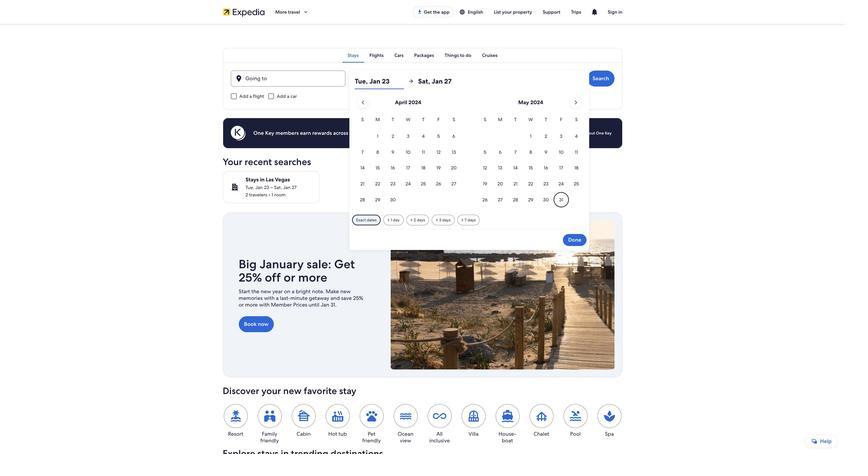 Task type: vqa. For each thing, say whether or not it's contained in the screenshot.


Task type: locate. For each thing, give the bounding box(es) containing it.
stays for stays
[[348, 52, 359, 58]]

w inside april 2024 element
[[406, 117, 411, 123]]

2 f from the left
[[560, 117, 562, 123]]

1 horizontal spatial new
[[283, 385, 302, 397]]

0 horizontal spatial stays
[[245, 176, 259, 183]]

1 horizontal spatial your
[[502, 9, 512, 15]]

get
[[424, 9, 432, 15], [334, 257, 355, 272]]

0 vertical spatial tue,
[[355, 77, 368, 86]]

sat, right directional icon
[[418, 77, 430, 86]]

28 inside may 2024 element
[[513, 197, 518, 203]]

1 9 from the left
[[392, 149, 394, 155]]

1 vertical spatial 13
[[498, 165, 502, 171]]

add for add a flight
[[239, 93, 248, 99]]

0 horizontal spatial 15 button
[[370, 160, 385, 176]]

2 2 button from the left
[[538, 129, 554, 144]]

0 horizontal spatial 23 button
[[385, 176, 401, 192]]

0 horizontal spatial key
[[265, 130, 274, 137]]

days left ± 7 days
[[442, 218, 451, 223]]

1 horizontal spatial more
[[298, 270, 327, 286]]

application containing april 2024
[[355, 95, 584, 208]]

tue, left -
[[355, 77, 368, 86]]

30 inside april 2024 element
[[390, 197, 396, 203]]

new left year
[[261, 288, 271, 295]]

1 17 from the left
[[406, 165, 410, 171]]

1 28 from the left
[[360, 197, 365, 203]]

1 11 from the left
[[422, 149, 425, 155]]

0 vertical spatial 26
[[436, 181, 441, 187]]

stays inside the stays in las vegas tue, jan 23 – sat, jan 27 2 travelers • 1 room
[[245, 176, 259, 183]]

5 button inside may 2024 element
[[478, 145, 493, 160]]

2 22 from the left
[[528, 181, 533, 187]]

new
[[261, 288, 271, 295], [340, 288, 351, 295], [283, 385, 302, 397]]

2 18 from the left
[[574, 165, 579, 171]]

2 m from the left
[[498, 117, 503, 123]]

packages link
[[409, 48, 439, 63]]

18 inside april 2024 element
[[421, 165, 426, 171]]

1 vertical spatial or
[[239, 302, 244, 309]]

your inside big january sale: get 25% off or more main content
[[262, 385, 281, 397]]

in left las
[[260, 176, 264, 183]]

8 inside april 2024 element
[[376, 149, 379, 155]]

2 s from the left
[[453, 117, 455, 123]]

1
[[377, 133, 379, 139], [530, 133, 532, 139], [271, 192, 273, 198], [391, 218, 392, 223]]

1 horizontal spatial stays
[[348, 52, 359, 58]]

0 horizontal spatial your
[[262, 385, 281, 397]]

19 inside april 2024 element
[[437, 165, 441, 171]]

1 horizontal spatial 13
[[498, 165, 502, 171]]

w down 'april 2024'
[[406, 117, 411, 123]]

3 ± from the left
[[436, 218, 438, 223]]

april
[[395, 99, 407, 106]]

11 for 1st 11 "button" from the right
[[575, 149, 578, 155]]

25 for first 25 button from left
[[421, 181, 426, 187]]

new right make
[[340, 288, 351, 295]]

15 for 2nd 15 button from the left
[[529, 165, 533, 171]]

2 days from the left
[[442, 218, 451, 223]]

1 horizontal spatial 18
[[574, 165, 579, 171]]

new left favorite
[[283, 385, 302, 397]]

1 vertical spatial 20
[[498, 181, 503, 187]]

1 horizontal spatial 29
[[528, 197, 533, 203]]

2 horizontal spatial 3
[[560, 133, 563, 139]]

1 2 button from the left
[[385, 129, 401, 144]]

add left flight
[[239, 93, 248, 99]]

1 15 button from the left
[[370, 160, 385, 176]]

1 vertical spatial 20 button
[[493, 176, 508, 192]]

last-
[[280, 295, 291, 302]]

1 horizontal spatial 16 button
[[538, 160, 554, 176]]

29 button up the dates
[[370, 192, 385, 208]]

24 button
[[401, 176, 416, 192], [554, 176, 569, 192]]

± right the day
[[410, 218, 413, 223]]

5 inside may 2024 element
[[484, 149, 486, 155]]

1 vertical spatial 12
[[483, 165, 487, 171]]

1 horizontal spatial friendly
[[362, 437, 381, 444]]

and left save at the left bottom of the page
[[331, 295, 340, 302]]

1 8 from the left
[[376, 149, 379, 155]]

1 button for april
[[370, 129, 385, 144]]

7 inside may 2024 element
[[514, 149, 517, 155]]

6
[[453, 133, 455, 139], [499, 149, 502, 155]]

1 vertical spatial in
[[260, 176, 264, 183]]

0 horizontal spatial 12
[[437, 149, 441, 155]]

4 t from the left
[[545, 117, 547, 123]]

make
[[326, 288, 339, 295]]

travelers
[[249, 192, 267, 198]]

1 4 button from the left
[[416, 129, 431, 144]]

key left members
[[265, 130, 274, 137]]

25% up start
[[239, 270, 262, 286]]

2 9 from the left
[[545, 149, 547, 155]]

your for discover
[[262, 385, 281, 397]]

getaway
[[309, 295, 329, 302]]

0 horizontal spatial 18 button
[[416, 160, 431, 176]]

2 friendly from the left
[[362, 437, 381, 444]]

0 horizontal spatial f
[[437, 117, 440, 123]]

16
[[391, 165, 395, 171], [544, 165, 548, 171]]

22 inside april 2024 element
[[375, 181, 380, 187]]

3 inside april 2024 element
[[407, 133, 410, 139]]

your inside 'list your property' "link"
[[502, 9, 512, 15]]

24
[[406, 181, 411, 187], [559, 181, 564, 187]]

2 21 from the left
[[514, 181, 518, 187]]

30 button up ± 1 day
[[385, 192, 401, 208]]

2 right the day
[[414, 218, 416, 223]]

0 horizontal spatial 28
[[360, 197, 365, 203]]

0 vertical spatial 5 button
[[431, 129, 446, 144]]

0 horizontal spatial 25
[[421, 181, 426, 187]]

4
[[422, 133, 425, 139], [575, 133, 578, 139]]

sat, right – at the top left of the page
[[274, 185, 282, 191]]

18 button inside may 2024 element
[[569, 160, 584, 176]]

1 horizontal spatial the
[[433, 9, 440, 15]]

days left ± 3 days
[[417, 218, 425, 223]]

0 horizontal spatial 6 button
[[446, 129, 462, 144]]

0 vertical spatial 19 button
[[431, 160, 446, 176]]

4 ± from the left
[[461, 218, 464, 223]]

30 button
[[385, 192, 401, 208], [538, 192, 554, 208]]

3 days from the left
[[468, 218, 476, 223]]

0 horizontal spatial 30
[[390, 197, 396, 203]]

23
[[382, 77, 390, 86], [374, 78, 380, 85], [390, 181, 396, 187], [543, 181, 549, 187], [264, 185, 269, 191]]

application
[[355, 95, 584, 208]]

0 horizontal spatial 1 button
[[370, 129, 385, 144]]

in right sign
[[619, 9, 623, 15]]

1 horizontal spatial 19
[[483, 181, 487, 187]]

jan inside button
[[369, 77, 380, 86]]

1 30 button from the left
[[385, 192, 401, 208]]

29 button left 31
[[523, 192, 538, 208]]

21 inside may 2024 element
[[514, 181, 518, 187]]

0 horizontal spatial get
[[334, 257, 355, 272]]

get right sale:
[[334, 257, 355, 272]]

29 inside april 2024 element
[[375, 197, 380, 203]]

2 1 button from the left
[[523, 129, 538, 144]]

days right ± 3 days
[[468, 218, 476, 223]]

1 28 button from the left
[[355, 192, 370, 208]]

± 3 days
[[436, 218, 451, 223]]

17 inside april 2024 element
[[406, 165, 410, 171]]

1 9 button from the left
[[385, 145, 401, 160]]

23 inside may 2024 element
[[543, 181, 549, 187]]

0 horizontal spatial 29
[[375, 197, 380, 203]]

0 horizontal spatial 29 button
[[370, 192, 385, 208]]

spa button
[[597, 404, 623, 438]]

one right about
[[596, 131, 604, 136]]

2 11 button from the left
[[569, 145, 584, 160]]

8 inside may 2024 element
[[530, 149, 532, 155]]

1 18 from the left
[[421, 165, 426, 171]]

1 vertical spatial sat,
[[274, 185, 282, 191]]

1 horizontal spatial 12
[[483, 165, 487, 171]]

1 24 button from the left
[[401, 176, 416, 192]]

11 inside april 2024 element
[[422, 149, 425, 155]]

1 m from the left
[[376, 117, 380, 123]]

0 horizontal spatial 14 button
[[355, 160, 370, 176]]

1 inside the stays in las vegas tue, jan 23 – sat, jan 27 2 travelers • 1 room
[[271, 192, 273, 198]]

the left app
[[433, 9, 440, 15]]

2 8 from the left
[[530, 149, 532, 155]]

1 button
[[370, 129, 385, 144], [523, 129, 538, 144]]

2 25 from the left
[[574, 181, 579, 187]]

14
[[360, 165, 365, 171], [513, 165, 518, 171]]

0 horizontal spatial 17 button
[[401, 160, 416, 176]]

1 25 button from the left
[[416, 176, 431, 192]]

more
[[298, 270, 327, 286], [245, 302, 258, 309]]

stays up travelers
[[245, 176, 259, 183]]

3 inside may 2024 element
[[560, 133, 563, 139]]

in
[[619, 9, 623, 15], [260, 176, 264, 183]]

0 horizontal spatial 28 button
[[355, 192, 370, 208]]

things to do
[[445, 52, 471, 58]]

3 button for april 2024
[[401, 129, 416, 144]]

0 horizontal spatial 3 button
[[401, 129, 416, 144]]

0 horizontal spatial 22 button
[[370, 176, 385, 192]]

15 inside may 2024 element
[[529, 165, 533, 171]]

4 button for may 2024
[[569, 129, 584, 144]]

5 inside april 2024 element
[[437, 133, 440, 139]]

inclusive
[[429, 437, 450, 444]]

0 horizontal spatial 5 button
[[431, 129, 446, 144]]

3 right the ± 2 days
[[439, 218, 441, 223]]

8 button
[[370, 145, 385, 160], [523, 145, 538, 160]]

29 left 31
[[528, 197, 533, 203]]

1 10 from the left
[[406, 149, 411, 155]]

2 16 button from the left
[[538, 160, 554, 176]]

0 horizontal spatial 27 button
[[446, 176, 462, 192]]

30 left 31
[[543, 197, 549, 203]]

3 left learn
[[560, 133, 563, 139]]

las
[[266, 176, 274, 183]]

1 horizontal spatial 29 button
[[523, 192, 538, 208]]

f for april 2024
[[437, 117, 440, 123]]

14 button
[[355, 160, 370, 176], [508, 160, 523, 176]]

2 ± from the left
[[410, 218, 413, 223]]

tue, up travelers
[[245, 185, 254, 191]]

12 inside april 2024 element
[[437, 149, 441, 155]]

1 s from the left
[[361, 117, 364, 123]]

9 inside may 2024 element
[[545, 149, 547, 155]]

cars
[[394, 52, 404, 58]]

23 inside the stays in las vegas tue, jan 23 – sat, jan 27 2 travelers • 1 room
[[264, 185, 269, 191]]

room
[[274, 192, 285, 198]]

18 inside may 2024 element
[[574, 165, 579, 171]]

2 left learn
[[545, 133, 547, 139]]

25 inside april 2024 element
[[421, 181, 426, 187]]

3 left vrbo
[[407, 133, 410, 139]]

18 for "18" 'button' in the april 2024 element
[[421, 165, 426, 171]]

3 for april 2024
[[407, 133, 410, 139]]

13 button
[[446, 145, 462, 160], [493, 160, 508, 176]]

stays inside tab list
[[348, 52, 359, 58]]

2 3 button from the left
[[554, 129, 569, 144]]

1 3 button from the left
[[401, 129, 416, 144]]

key right about
[[605, 131, 612, 136]]

1 18 button from the left
[[416, 160, 431, 176]]

0 horizontal spatial 13 button
[[446, 145, 462, 160]]

2 8 button from the left
[[523, 145, 538, 160]]

15 inside april 2024 element
[[376, 165, 380, 171]]

1 29 button from the left
[[370, 192, 385, 208]]

27 inside the stays in las vegas tue, jan 23 – sat, jan 27 2 travelers • 1 room
[[292, 185, 297, 191]]

10 button
[[401, 145, 416, 160], [554, 145, 569, 160]]

1 horizontal spatial 22
[[528, 181, 533, 187]]

25% right save at the left bottom of the page
[[353, 295, 363, 302]]

1 10 button from the left
[[401, 145, 416, 160]]

13
[[452, 149, 456, 155], [498, 165, 502, 171]]

0 vertical spatial 6 button
[[446, 129, 462, 144]]

14 button inside april 2024 element
[[355, 160, 370, 176]]

26 inside may 2024 element
[[483, 197, 488, 203]]

0 horizontal spatial 7 button
[[355, 145, 370, 160]]

2 29 button from the left
[[523, 192, 538, 208]]

stays image
[[231, 183, 239, 191]]

a
[[249, 93, 252, 99], [287, 93, 289, 99], [292, 288, 295, 295], [276, 295, 279, 302]]

0 vertical spatial 19
[[437, 165, 441, 171]]

1 23 button from the left
[[385, 176, 401, 192]]

0 horizontal spatial 2 button
[[385, 129, 401, 144]]

the inside "link"
[[433, 9, 440, 15]]

1 29 from the left
[[375, 197, 380, 203]]

1 vertical spatial tue,
[[245, 185, 254, 191]]

m inside may 2024 element
[[498, 117, 503, 123]]

± left the day
[[387, 218, 390, 223]]

chalet button
[[529, 404, 555, 438]]

0 vertical spatial 13
[[452, 149, 456, 155]]

8 for 2nd 8 button from the left
[[530, 149, 532, 155]]

23 inside button
[[382, 77, 390, 86]]

1 14 button from the left
[[355, 160, 370, 176]]

18
[[421, 165, 426, 171], [574, 165, 579, 171]]

0 horizontal spatial days
[[417, 218, 425, 223]]

english button
[[454, 6, 489, 18]]

search button
[[587, 71, 615, 87]]

previous month image
[[359, 99, 367, 107]]

0 vertical spatial 27 button
[[446, 176, 462, 192]]

2 15 from the left
[[529, 165, 533, 171]]

1 22 button from the left
[[370, 176, 385, 192]]

0 horizontal spatial the
[[251, 288, 259, 295]]

1 horizontal spatial 5 button
[[478, 145, 493, 160]]

2 2024 from the left
[[530, 99, 543, 106]]

1 friendly from the left
[[260, 437, 279, 444]]

resort button
[[223, 404, 249, 438]]

11 down vrbo
[[422, 149, 425, 155]]

9 button
[[385, 145, 401, 160], [538, 145, 554, 160]]

0 vertical spatial 5
[[437, 133, 440, 139]]

one left members
[[253, 130, 264, 137]]

28 for 1st 28 button
[[360, 197, 365, 203]]

± right ± 3 days
[[461, 218, 464, 223]]

the right start
[[251, 288, 259, 295]]

2 30 from the left
[[543, 197, 549, 203]]

pet
[[368, 431, 375, 438]]

now
[[258, 321, 269, 328]]

1 f from the left
[[437, 117, 440, 123]]

30 up ± 1 day
[[390, 197, 396, 203]]

0 horizontal spatial 7
[[361, 149, 364, 155]]

next month image
[[572, 99, 580, 107]]

cruises
[[482, 52, 498, 58]]

your recent searches
[[223, 156, 311, 168]]

2 14 button from the left
[[508, 160, 523, 176]]

download the app button image
[[417, 9, 423, 15]]

w for may
[[529, 117, 533, 123]]

until
[[309, 302, 319, 309]]

1 inside may 2024 element
[[530, 133, 532, 139]]

in inside dropdown button
[[619, 9, 623, 15]]

or up on
[[284, 270, 295, 286]]

1 t from the left
[[392, 117, 394, 123]]

more down start
[[245, 302, 258, 309]]

f inside may 2024 element
[[560, 117, 562, 123]]

1 15 from the left
[[376, 165, 380, 171]]

2 button left learn
[[538, 129, 554, 144]]

29 button
[[370, 192, 385, 208], [523, 192, 538, 208]]

1 vertical spatial 12 button
[[478, 160, 493, 176]]

2024 right 'april'
[[409, 99, 421, 106]]

tub
[[339, 431, 347, 438]]

26
[[436, 181, 441, 187], [483, 197, 488, 203]]

0 vertical spatial 20
[[451, 165, 457, 171]]

add
[[239, 93, 248, 99], [277, 93, 286, 99]]

0 vertical spatial sat,
[[418, 77, 430, 86]]

± right the ± 2 days
[[436, 218, 438, 223]]

3 button
[[401, 129, 416, 144], [554, 129, 569, 144]]

8 for 2nd 8 button from right
[[376, 149, 379, 155]]

2 10 from the left
[[559, 149, 564, 155]]

2 18 button from the left
[[569, 160, 584, 176]]

0 horizontal spatial 18
[[421, 165, 426, 171]]

1 w from the left
[[406, 117, 411, 123]]

cars link
[[389, 48, 409, 63]]

2 left travelers
[[245, 192, 248, 198]]

1 vertical spatial 5
[[484, 149, 486, 155]]

19 inside may 2024 element
[[483, 181, 487, 187]]

or down start
[[239, 302, 244, 309]]

1 horizontal spatial 8
[[530, 149, 532, 155]]

1 2024 from the left
[[409, 99, 421, 106]]

hot tub
[[328, 431, 347, 438]]

11 inside may 2024 element
[[575, 149, 578, 155]]

2 14 from the left
[[513, 165, 518, 171]]

spa
[[605, 431, 614, 438]]

m inside april 2024 element
[[376, 117, 380, 123]]

8
[[376, 149, 379, 155], [530, 149, 532, 155]]

2 4 button from the left
[[569, 129, 584, 144]]

1 horizontal spatial 15
[[529, 165, 533, 171]]

w inside may 2024 element
[[529, 117, 533, 123]]

sign in
[[608, 9, 623, 15]]

4 for april 2024
[[422, 133, 425, 139]]

29
[[375, 197, 380, 203], [528, 197, 533, 203]]

communication center icon image
[[591, 8, 599, 16]]

2 17 from the left
[[559, 165, 563, 171]]

2 button left vrbo
[[385, 129, 401, 144]]

3 s from the left
[[484, 117, 486, 123]]

29 up the dates
[[375, 197, 380, 203]]

1 4 from the left
[[422, 133, 425, 139]]

1 22 from the left
[[375, 181, 380, 187]]

19
[[437, 165, 441, 171], [483, 181, 487, 187]]

and left vrbo
[[402, 130, 412, 137]]

2 30 button from the left
[[538, 192, 554, 208]]

1 add from the left
[[239, 93, 248, 99]]

2 11 from the left
[[575, 149, 578, 155]]

2 7 button from the left
[[508, 145, 523, 160]]

25 inside may 2024 element
[[574, 181, 579, 187]]

1 ± from the left
[[387, 218, 390, 223]]

27
[[444, 77, 452, 86], [395, 78, 400, 85], [451, 181, 456, 187], [292, 185, 297, 191], [498, 197, 503, 203]]

1 horizontal spatial w
[[529, 117, 533, 123]]

f
[[437, 117, 440, 123], [560, 117, 562, 123]]

1 30 from the left
[[390, 197, 396, 203]]

1 25 from the left
[[421, 181, 426, 187]]

1 11 button from the left
[[416, 145, 431, 160]]

21 for first "21" button from right
[[514, 181, 518, 187]]

1 horizontal spatial 24
[[559, 181, 564, 187]]

15 button
[[370, 160, 385, 176], [523, 160, 538, 176]]

± for ± 2 days
[[410, 218, 413, 223]]

get right download the app button image
[[424, 9, 432, 15]]

0 horizontal spatial 4
[[422, 133, 425, 139]]

days for ± 2 days
[[417, 218, 425, 223]]

18 for "18" 'button' within the may 2024 element
[[574, 165, 579, 171]]

2024 right may
[[530, 99, 543, 106]]

0 horizontal spatial 26
[[436, 181, 441, 187]]

1 14 from the left
[[360, 165, 365, 171]]

in inside the stays in las vegas tue, jan 23 – sat, jan 27 2 travelers • 1 room
[[260, 176, 264, 183]]

0 horizontal spatial 21
[[360, 181, 365, 187]]

and
[[402, 130, 412, 137], [331, 295, 340, 302]]

in for sign
[[619, 9, 623, 15]]

add a car
[[277, 93, 297, 99]]

1 vertical spatial 5 button
[[478, 145, 493, 160]]

2 23 button from the left
[[538, 176, 554, 192]]

discover your new favorite stay
[[223, 385, 356, 397]]

1 16 from the left
[[391, 165, 395, 171]]

1 vertical spatial more
[[245, 302, 258, 309]]

2 22 button from the left
[[523, 176, 538, 192]]

1 days from the left
[[417, 218, 425, 223]]

1 horizontal spatial 21
[[514, 181, 518, 187]]

2 t from the left
[[422, 117, 425, 123]]

2024 for april 2024
[[409, 99, 421, 106]]

one key members earn rewards across expedia, hotels.com, and vrbo
[[253, 130, 425, 137]]

21 inside april 2024 element
[[360, 181, 365, 187]]

2 29 from the left
[[528, 197, 533, 203]]

30 button left 31
[[538, 192, 554, 208]]

0 horizontal spatial 8
[[376, 149, 379, 155]]

2 16 from the left
[[544, 165, 548, 171]]

add left car
[[277, 93, 286, 99]]

10
[[406, 149, 411, 155], [559, 149, 564, 155]]

0 horizontal spatial 13
[[452, 149, 456, 155]]

hot tub button
[[325, 404, 351, 438]]

2024
[[409, 99, 421, 106], [530, 99, 543, 106]]

pool
[[570, 431, 581, 438]]

0 horizontal spatial one
[[253, 130, 264, 137]]

0 horizontal spatial 19
[[437, 165, 441, 171]]

w down may 2024
[[529, 117, 533, 123]]

m
[[376, 117, 380, 123], [498, 117, 503, 123]]

tab list containing stays
[[223, 48, 623, 63]]

your
[[223, 156, 242, 168]]

2 add from the left
[[277, 93, 286, 99]]

12 inside may 2024 element
[[483, 165, 487, 171]]

1 vertical spatial 26
[[483, 197, 488, 203]]

0 horizontal spatial 11
[[422, 149, 425, 155]]

your right list
[[502, 9, 512, 15]]

more
[[275, 9, 287, 15]]

a left last- on the left bottom of the page
[[276, 295, 279, 302]]

27 inside april 2024 element
[[451, 181, 456, 187]]

stays left flights
[[348, 52, 359, 58]]

2 horizontal spatial days
[[468, 218, 476, 223]]

4 s from the left
[[575, 117, 578, 123]]

28 for second 28 button from the left
[[513, 197, 518, 203]]

tue, inside button
[[355, 77, 368, 86]]

tab list
[[223, 48, 623, 63]]

1 horizontal spatial 18 button
[[569, 160, 584, 176]]

26 inside april 2024 element
[[436, 181, 441, 187]]

0 horizontal spatial 9
[[392, 149, 394, 155]]

0 horizontal spatial m
[[376, 117, 380, 123]]

1 horizontal spatial 10 button
[[554, 145, 569, 160]]

cruises link
[[477, 48, 503, 63]]

tue, inside the stays in las vegas tue, jan 23 – sat, jan 27 2 travelers • 1 room
[[245, 185, 254, 191]]

0 horizontal spatial and
[[331, 295, 340, 302]]

0 vertical spatial or
[[284, 270, 295, 286]]

more up note.
[[298, 270, 327, 286]]

0 vertical spatial stays
[[348, 52, 359, 58]]

28 inside april 2024 element
[[360, 197, 365, 203]]

1 horizontal spatial m
[[498, 117, 503, 123]]

31 button
[[554, 192, 569, 208]]

2 button
[[385, 129, 401, 144], [538, 129, 554, 144]]

2 4 from the left
[[575, 133, 578, 139]]

friendly
[[260, 437, 279, 444], [362, 437, 381, 444]]

your right the discover
[[262, 385, 281, 397]]

11 button down learn
[[569, 145, 584, 160]]

25
[[421, 181, 426, 187], [574, 181, 579, 187]]

day
[[393, 218, 400, 223]]

4 button for april 2024
[[416, 129, 431, 144]]

and inside big january sale: get 25% off or more start the new year on a bright note. make new memories with a last-minute getaway and save 25% or more with member prices until jan 31.
[[331, 295, 340, 302]]

11 down learn
[[575, 149, 578, 155]]

days
[[417, 218, 425, 223], [442, 218, 451, 223], [468, 218, 476, 223]]

the inside big january sale: get 25% off or more start the new year on a bright note. make new memories with a last-minute getaway and save 25% or more with member prices until jan 31.
[[251, 288, 259, 295]]

1 vertical spatial get
[[334, 257, 355, 272]]

1 horizontal spatial f
[[560, 117, 562, 123]]

21 for second "21" button from right
[[360, 181, 365, 187]]

small image
[[459, 9, 468, 15]]

sat, inside button
[[418, 77, 430, 86]]

1 horizontal spatial 28 button
[[508, 192, 523, 208]]

2 w from the left
[[529, 117, 533, 123]]

prices
[[293, 302, 307, 309]]

f inside april 2024 element
[[437, 117, 440, 123]]

11 button down vrbo
[[416, 145, 431, 160]]

stays
[[348, 52, 359, 58], [245, 176, 259, 183]]

5 button inside april 2024 element
[[431, 129, 446, 144]]

12 for bottommost 12 button
[[483, 165, 487, 171]]

sat, inside the stays in las vegas tue, jan 23 – sat, jan 27 2 travelers • 1 room
[[274, 185, 282, 191]]



Task type: describe. For each thing, give the bounding box(es) containing it.
jan 23 - jan 27
[[364, 78, 400, 85]]

dates
[[367, 218, 377, 223]]

flights link
[[364, 48, 389, 63]]

earn
[[300, 130, 311, 137]]

hot
[[328, 431, 337, 438]]

memories
[[239, 295, 263, 302]]

vegas
[[275, 176, 290, 183]]

1 horizontal spatial key
[[605, 131, 612, 136]]

20 for topmost 20 button
[[451, 165, 457, 171]]

your for list
[[502, 9, 512, 15]]

2 24 button from the left
[[554, 176, 569, 192]]

support
[[543, 9, 561, 15]]

30 inside may 2024 element
[[543, 197, 549, 203]]

friendly for family
[[260, 437, 279, 444]]

bright
[[296, 288, 311, 295]]

10 inside may 2024 element
[[559, 149, 564, 155]]

minute
[[291, 295, 308, 302]]

a right on
[[292, 288, 295, 295]]

2 28 button from the left
[[508, 192, 523, 208]]

all inclusive
[[429, 431, 450, 444]]

10 inside april 2024 element
[[406, 149, 411, 155]]

-
[[381, 78, 384, 85]]

car
[[291, 93, 297, 99]]

± 7 days
[[461, 218, 476, 223]]

27 inside may 2024 element
[[498, 197, 503, 203]]

9 inside april 2024 element
[[392, 149, 394, 155]]

april 2024 element
[[355, 116, 462, 208]]

get inside get the app "link"
[[424, 9, 432, 15]]

16 inside may 2024 element
[[544, 165, 548, 171]]

15 for 2nd 15 button from right
[[376, 165, 380, 171]]

1 vertical spatial 19 button
[[478, 176, 493, 192]]

1 horizontal spatial 25%
[[353, 295, 363, 302]]

2 25 button from the left
[[569, 176, 584, 192]]

list your property
[[494, 9, 532, 15]]

all
[[437, 431, 443, 438]]

1 horizontal spatial 26 button
[[478, 192, 493, 208]]

w for april
[[406, 117, 411, 123]]

sat, jan 27 button
[[418, 73, 468, 89]]

m for may
[[498, 117, 503, 123]]

jan 23 - jan 27 button
[[350, 71, 464, 87]]

directional image
[[408, 78, 414, 84]]

big january sale: get 25% off or more main content
[[0, 24, 845, 454]]

done button
[[563, 234, 587, 246]]

trips link
[[566, 6, 587, 18]]

14 button inside may 2024 element
[[508, 160, 523, 176]]

add for add a car
[[277, 93, 286, 99]]

villa button
[[461, 404, 487, 438]]

book now link
[[239, 317, 274, 332]]

things to do link
[[439, 48, 477, 63]]

± 1 day
[[387, 218, 400, 223]]

get the app
[[424, 9, 450, 15]]

a left car
[[287, 93, 289, 99]]

27 inside sat, jan 27 button
[[444, 77, 452, 86]]

2 17 button from the left
[[554, 160, 569, 176]]

22 inside may 2024 element
[[528, 181, 533, 187]]

27 inside jan 23 - jan 27 button
[[395, 78, 400, 85]]

1 horizontal spatial 7
[[465, 218, 467, 223]]

rewards
[[312, 130, 332, 137]]

± 2 days
[[410, 218, 425, 223]]

2 21 button from the left
[[508, 176, 523, 192]]

april 2024
[[395, 99, 421, 106]]

2024 for may 2024
[[530, 99, 543, 106]]

a left flight
[[249, 93, 252, 99]]

2 24 from the left
[[559, 181, 564, 187]]

–
[[270, 185, 273, 191]]

25 for 1st 25 button from right
[[574, 181, 579, 187]]

in for stays
[[260, 176, 264, 183]]

± for ± 1 day
[[387, 218, 390, 223]]

tue, jan 23 button
[[355, 73, 404, 89]]

1 inside april 2024 element
[[377, 133, 379, 139]]

2 horizontal spatial new
[[340, 288, 351, 295]]

30 button inside may 2024 element
[[538, 192, 554, 208]]

english
[[468, 9, 483, 15]]

13 inside may 2024 element
[[498, 165, 502, 171]]

add a flight
[[239, 93, 264, 99]]

may 2024
[[518, 99, 543, 106]]

3 for may 2024
[[560, 133, 563, 139]]

more travel button
[[270, 6, 314, 18]]

2 inside the stays in las vegas tue, jan 23 – sat, jan 27 2 travelers • 1 room
[[245, 192, 248, 198]]

16 inside april 2024 element
[[391, 165, 395, 171]]

11 for 1st 11 "button" from the left
[[422, 149, 425, 155]]

across
[[333, 130, 348, 137]]

pet friendly button
[[359, 404, 385, 444]]

12 for the topmost 12 button
[[437, 149, 441, 155]]

3 t from the left
[[514, 117, 517, 123]]

jan inside button
[[432, 77, 443, 86]]

jan inside big january sale: get 25% off or more start the new year on a bright note. make new memories with a last-minute getaway and save 25% or more with member prices until jan 31.
[[321, 302, 329, 309]]

big january sale: get 25% off or more start the new year on a bright note. make new memories with a last-minute getaway and save 25% or more with member prices until jan 31.
[[239, 257, 363, 309]]

start
[[239, 288, 250, 295]]

6 inside may 2024 element
[[499, 149, 502, 155]]

1 7 button from the left
[[355, 145, 370, 160]]

save
[[341, 295, 352, 302]]

travel
[[288, 9, 300, 15]]

1 21 button from the left
[[355, 176, 370, 192]]

2 10 button from the left
[[554, 145, 569, 160]]

ocean view
[[398, 431, 414, 444]]

± for ± 7 days
[[461, 218, 464, 223]]

18 button inside april 2024 element
[[416, 160, 431, 176]]

flight
[[253, 93, 264, 99]]

tue, jan 23
[[355, 77, 390, 86]]

done
[[568, 237, 581, 244]]

days for ± 3 days
[[442, 218, 451, 223]]

with left last- on the left bottom of the page
[[264, 295, 275, 302]]

discover
[[223, 385, 259, 397]]

trailing image
[[303, 9, 309, 15]]

m for april
[[376, 117, 380, 123]]

ocean view button
[[393, 404, 419, 444]]

vrbo
[[413, 130, 425, 137]]

2 left vrbo
[[392, 133, 394, 139]]

31
[[559, 197, 563, 203]]

0 horizontal spatial 19 button
[[431, 160, 446, 176]]

2 15 button from the left
[[523, 160, 538, 176]]

may
[[518, 99, 529, 106]]

20 for the right 20 button
[[498, 181, 503, 187]]

to
[[460, 52, 465, 58]]

sale:
[[307, 257, 331, 272]]

0 vertical spatial 12 button
[[431, 145, 446, 160]]

2 9 button from the left
[[538, 145, 554, 160]]

0 horizontal spatial or
[[239, 302, 244, 309]]

23 inside button
[[374, 78, 380, 85]]

stays for stays in las vegas tue, jan 23 – sat, jan 27 2 travelers • 1 room
[[245, 176, 259, 183]]

± for ± 3 days
[[436, 218, 438, 223]]

1 button for may
[[523, 129, 538, 144]]

4 for may 2024
[[575, 133, 578, 139]]

1 horizontal spatial and
[[402, 130, 412, 137]]

23 inside april 2024 element
[[390, 181, 396, 187]]

0 vertical spatial 20 button
[[446, 160, 462, 176]]

17 inside may 2024 element
[[559, 165, 563, 171]]

tab list inside big january sale: get 25% off or more main content
[[223, 48, 623, 63]]

days for ± 7 days
[[468, 218, 476, 223]]

1 8 button from the left
[[370, 145, 385, 160]]

support link
[[538, 6, 566, 18]]

flights
[[369, 52, 384, 58]]

recent
[[245, 156, 272, 168]]

1 vertical spatial 13 button
[[493, 160, 508, 176]]

friendly for pet
[[362, 437, 381, 444]]

list your property link
[[489, 6, 538, 18]]

cabin
[[297, 431, 311, 438]]

1 horizontal spatial or
[[284, 270, 295, 286]]

6 inside april 2024 element
[[453, 133, 455, 139]]

1 17 button from the left
[[401, 160, 416, 176]]

13 inside april 2024 element
[[452, 149, 456, 155]]

3 button for may 2024
[[554, 129, 569, 144]]

big
[[239, 257, 257, 272]]

book
[[244, 321, 257, 328]]

f for may 2024
[[560, 117, 562, 123]]

pet friendly
[[362, 431, 381, 444]]

0 horizontal spatial new
[[261, 288, 271, 295]]

29 inside may 2024 element
[[528, 197, 533, 203]]

1 24 from the left
[[406, 181, 411, 187]]

1 vertical spatial 27 button
[[493, 192, 508, 208]]

stay
[[339, 385, 356, 397]]

learn
[[573, 131, 583, 136]]

1 16 button from the left
[[385, 160, 401, 176]]

exact dates
[[356, 218, 377, 223]]

1 vertical spatial 6 button
[[493, 145, 508, 160]]

1 horizontal spatial 3
[[439, 218, 441, 223]]

searches
[[274, 156, 311, 168]]

packages
[[414, 52, 434, 58]]

1 horizontal spatial 20 button
[[493, 176, 508, 192]]

expedia logo image
[[223, 7, 265, 17]]

2 button for april 2024
[[385, 129, 401, 144]]

application inside big january sale: get 25% off or more main content
[[355, 95, 584, 208]]

learn about one key
[[573, 131, 612, 136]]

learn about one key link
[[571, 128, 615, 139]]

with left member
[[259, 302, 270, 309]]

30 button inside april 2024 element
[[385, 192, 401, 208]]

10 button inside april 2024 element
[[401, 145, 416, 160]]

list
[[494, 9, 501, 15]]

14 inside may 2024 element
[[513, 165, 518, 171]]

0 horizontal spatial 25%
[[239, 270, 262, 286]]

family
[[262, 431, 277, 438]]

14 inside april 2024 element
[[360, 165, 365, 171]]

ocean
[[398, 431, 414, 438]]

0 horizontal spatial 26 button
[[431, 176, 446, 192]]

all inclusive button
[[427, 404, 453, 444]]

get inside big january sale: get 25% off or more start the new year on a bright note. make new memories with a last-minute getaway and save 25% or more with member prices until jan 31.
[[334, 257, 355, 272]]

7 inside april 2024 element
[[361, 149, 364, 155]]

•
[[268, 192, 270, 198]]

31.
[[331, 302, 337, 309]]

app
[[441, 9, 450, 15]]

may 2024 element
[[478, 116, 584, 208]]

hotels.com,
[[372, 130, 401, 137]]

stays in las vegas tue, jan 23 – sat, jan 27 2 travelers • 1 room
[[245, 176, 297, 198]]

sat, jan 27
[[418, 77, 452, 86]]

january
[[260, 257, 304, 272]]

2 button for may 2024
[[538, 129, 554, 144]]

favorite
[[304, 385, 337, 397]]

1 horizontal spatial one
[[596, 131, 604, 136]]

family friendly
[[260, 431, 279, 444]]



